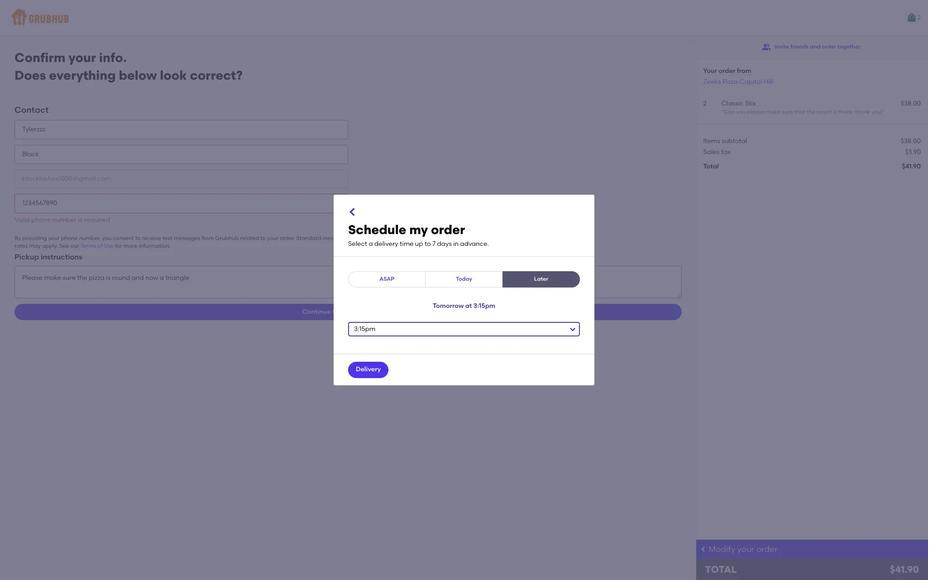 Task type: describe. For each thing, give the bounding box(es) containing it.
messages
[[174, 235, 200, 241]]

receive
[[142, 235, 161, 241]]

order inside your order from zeeks pizza capitol hill
[[719, 67, 735, 75]]

your
[[703, 67, 717, 75]]

invite
[[775, 44, 789, 50]]

below
[[119, 67, 157, 83]]

select
[[348, 240, 367, 248]]

order inside invite friends and order together button
[[822, 44, 836, 50]]

may
[[29, 243, 41, 249]]

apply.
[[42, 243, 58, 249]]

confirm your info. does everything below look correct?
[[14, 50, 243, 83]]

to right related
[[260, 235, 266, 241]]

tomorrow at 3:15pm button
[[433, 298, 495, 314]]

2 inside 2 button
[[917, 14, 921, 21]]

more
[[124, 243, 137, 249]]

1 vertical spatial total
[[705, 564, 737, 575]]

correct?
[[190, 67, 243, 83]]

number
[[52, 216, 76, 224]]

0 vertical spatial $41.90
[[902, 163, 921, 170]]

valid
[[14, 216, 30, 224]]

my
[[409, 222, 428, 237]]

later button
[[502, 271, 580, 287]]

1 " from the left
[[722, 109, 724, 115]]

pickup
[[14, 253, 39, 261]]

tomorrow at 3:15pm
[[433, 302, 495, 310]]

required
[[84, 216, 110, 224]]

information.
[[139, 243, 171, 249]]

to inside button
[[332, 308, 339, 316]]

valid phone number is required
[[14, 216, 110, 224]]

Last name text field
[[14, 145, 348, 164]]

up
[[415, 240, 423, 248]]

friends
[[791, 44, 809, 50]]

you!
[[872, 109, 883, 115]]

text
[[162, 235, 172, 241]]

continue to payment method
[[302, 308, 394, 316]]

delivery
[[356, 366, 381, 373]]

you inside $38.00 " can you please make sure that the ranch is there, thank you! "
[[737, 109, 746, 115]]

method
[[370, 308, 394, 316]]

number,
[[79, 235, 101, 241]]

today
[[456, 276, 472, 282]]

from inside your order from zeeks pizza capitol hill
[[737, 67, 752, 75]]

standard
[[296, 235, 321, 241]]

you inside by providing your phone number, you consent to receive text messages from grubhub related to your order. standard message rates may apply. see our
[[102, 235, 112, 241]]

stix
[[745, 100, 756, 107]]

sales tax
[[703, 148, 731, 156]]

for
[[115, 243, 122, 249]]

zeeks
[[703, 78, 721, 85]]

First name text field
[[14, 120, 348, 139]]

rates
[[14, 243, 28, 249]]

1 vertical spatial $41.90
[[890, 564, 919, 575]]

$3.90
[[905, 148, 921, 156]]

7
[[432, 240, 436, 248]]

is inside $38.00 " can you please make sure that the ranch is there, thank you! "
[[834, 109, 837, 115]]

your inside confirm your info. does everything below look correct?
[[68, 50, 96, 65]]

see
[[59, 243, 69, 249]]

pizza
[[723, 78, 738, 85]]

sales
[[703, 148, 720, 156]]

by providing your phone number, you consent to receive text messages from grubhub related to your order. standard message rates may apply. see our
[[14, 235, 346, 249]]

0 vertical spatial total
[[703, 163, 719, 170]]

schedule my order select a delivery time up to 7 days in advance.
[[348, 222, 489, 248]]

days
[[437, 240, 452, 248]]

grubhub
[[215, 235, 239, 241]]

contact
[[14, 105, 49, 115]]

to up more
[[135, 235, 141, 241]]

main navigation navigation
[[0, 0, 928, 35]]

valid phone number is required alert
[[14, 216, 110, 224]]

make
[[766, 109, 781, 115]]

3:15pm
[[474, 302, 495, 310]]

from inside by providing your phone number, you consent to receive text messages from grubhub related to your order. standard message rates may apply. see our
[[202, 235, 214, 241]]

use
[[104, 243, 114, 249]]

your right modify
[[737, 544, 755, 554]]

at
[[465, 302, 472, 310]]

the
[[807, 109, 816, 115]]

advance.
[[460, 240, 489, 248]]

Phone telephone field
[[14, 194, 348, 213]]

confirm
[[14, 50, 65, 65]]

that
[[795, 109, 806, 115]]

our
[[70, 243, 79, 249]]

providing
[[22, 235, 47, 241]]

tax
[[721, 148, 731, 156]]

delivery
[[374, 240, 398, 248]]



Task type: vqa. For each thing, say whether or not it's contained in the screenshot.
were at the top right of page
no



Task type: locate. For each thing, give the bounding box(es) containing it.
related
[[240, 235, 259, 241]]

you down classic stix at the right top of the page
[[737, 109, 746, 115]]

in
[[453, 240, 459, 248]]

Pickup instructions text field
[[14, 266, 682, 298]]

from up zeeks pizza capitol hill link
[[737, 67, 752, 75]]

0 horizontal spatial "
[[722, 109, 724, 115]]

terms of use for more information.
[[80, 243, 171, 249]]

$38.00 for $38.00
[[901, 137, 921, 145]]

modify your order
[[709, 544, 778, 554]]

order inside schedule my order select a delivery time up to 7 days in advance.
[[431, 222, 465, 237]]

your left order.
[[267, 235, 279, 241]]

continue to payment method button
[[14, 304, 682, 320]]

look
[[160, 67, 187, 83]]

thank
[[855, 109, 870, 115]]

phone inside by providing your phone number, you consent to receive text messages from grubhub related to your order. standard message rates may apply. see our
[[61, 235, 78, 241]]

1 horizontal spatial "
[[883, 109, 885, 115]]

zeeks pizza capitol hill link
[[703, 78, 773, 85]]

total down modify
[[705, 564, 737, 575]]

from
[[737, 67, 752, 75], [202, 235, 214, 241]]

order up the days
[[431, 222, 465, 237]]

time
[[400, 240, 414, 248]]

0 horizontal spatial phone
[[31, 216, 51, 224]]

from left grubhub
[[202, 235, 214, 241]]

and
[[810, 44, 821, 50]]

please
[[747, 109, 765, 115]]

order
[[822, 44, 836, 50], [719, 67, 735, 75], [431, 222, 465, 237], [757, 544, 778, 554]]

is left there,
[[834, 109, 837, 115]]

your order from zeeks pizza capitol hill
[[703, 67, 773, 85]]

terms
[[80, 243, 96, 249]]

asap button
[[348, 271, 426, 287]]

1 horizontal spatial 2
[[917, 14, 921, 21]]

" right thank
[[883, 109, 885, 115]]

order up pizza
[[719, 67, 735, 75]]

phone up see
[[61, 235, 78, 241]]

consent
[[113, 235, 134, 241]]

sure
[[782, 109, 793, 115]]

together
[[838, 44, 861, 50]]

0 vertical spatial from
[[737, 67, 752, 75]]

phone
[[31, 216, 51, 224], [61, 235, 78, 241]]

can
[[724, 109, 735, 115]]

to
[[135, 235, 141, 241], [260, 235, 266, 241], [425, 240, 431, 248], [332, 308, 339, 316]]

instructions
[[41, 253, 82, 261]]

to left payment
[[332, 308, 339, 316]]

0 vertical spatial is
[[834, 109, 837, 115]]

items subtotal
[[703, 137, 747, 145]]

1 horizontal spatial you
[[737, 109, 746, 115]]

0 horizontal spatial 2
[[703, 100, 707, 107]]

subtotal
[[722, 137, 747, 145]]

there,
[[839, 109, 854, 115]]

total down sales
[[703, 163, 719, 170]]

order.
[[280, 235, 295, 241]]

does
[[14, 67, 46, 83]]

phone right valid
[[31, 216, 51, 224]]

today button
[[425, 271, 503, 287]]

ranch
[[817, 109, 832, 115]]

$38.00 for $38.00 " can you please make sure that the ranch is there, thank you! "
[[901, 100, 921, 107]]

invite friends and order together button
[[762, 39, 861, 55]]

total
[[703, 163, 719, 170], [705, 564, 737, 575]]

0 vertical spatial 2
[[917, 14, 921, 21]]

your up everything
[[68, 50, 96, 65]]

of
[[97, 243, 103, 249]]

0 vertical spatial $38.00
[[901, 100, 921, 107]]

2 $38.00 from the top
[[901, 137, 921, 145]]

hill
[[764, 78, 773, 85]]

continue
[[302, 308, 331, 316]]

1 horizontal spatial is
[[834, 109, 837, 115]]

0 vertical spatial phone
[[31, 216, 51, 224]]

$38.00 " can you please make sure that the ranch is there, thank you! "
[[722, 100, 921, 115]]

invite friends and order together
[[775, 44, 861, 50]]

asap
[[380, 276, 394, 282]]

2 button
[[907, 10, 921, 26]]

delivery button
[[348, 362, 389, 378]]

people icon image
[[762, 43, 771, 52]]

to left 7
[[425, 240, 431, 248]]

0 horizontal spatial you
[[102, 235, 112, 241]]

order right and
[[822, 44, 836, 50]]

is
[[834, 109, 837, 115], [78, 216, 83, 224]]

everything
[[49, 67, 116, 83]]

$41.90
[[902, 163, 921, 170], [890, 564, 919, 575]]

1 horizontal spatial from
[[737, 67, 752, 75]]

you
[[737, 109, 746, 115], [102, 235, 112, 241]]

1 vertical spatial 2
[[703, 100, 707, 107]]

classic stix
[[722, 100, 756, 107]]

capitol
[[740, 78, 762, 85]]

$38.00 inside $38.00 " can you please make sure that the ranch is there, thank you! "
[[901, 100, 921, 107]]

pickup instructions
[[14, 253, 82, 261]]

is right number
[[78, 216, 83, 224]]

1 vertical spatial $38.00
[[901, 137, 921, 145]]

to inside schedule my order select a delivery time up to 7 days in advance.
[[425, 240, 431, 248]]

0 vertical spatial you
[[737, 109, 746, 115]]

modify
[[709, 544, 735, 554]]

your up apply.
[[48, 235, 60, 241]]

$38.00
[[901, 100, 921, 107], [901, 137, 921, 145]]

tomorrow
[[433, 302, 464, 310]]

1 vertical spatial phone
[[61, 235, 78, 241]]

2
[[917, 14, 921, 21], [703, 100, 707, 107]]

you up "use"
[[102, 235, 112, 241]]

"
[[722, 109, 724, 115], [883, 109, 885, 115]]

1 vertical spatial is
[[78, 216, 83, 224]]

0 horizontal spatial is
[[78, 216, 83, 224]]

1 $38.00 from the top
[[901, 100, 921, 107]]

by
[[14, 235, 21, 241]]

svg image
[[347, 207, 358, 218]]

2 " from the left
[[883, 109, 885, 115]]

a
[[369, 240, 373, 248]]

terms of use link
[[80, 243, 114, 249]]

1 vertical spatial you
[[102, 235, 112, 241]]

items
[[703, 137, 720, 145]]

classic
[[722, 100, 744, 107]]

0 horizontal spatial from
[[202, 235, 214, 241]]

payment
[[340, 308, 368, 316]]

order right modify
[[757, 544, 778, 554]]

" down 'classic'
[[722, 109, 724, 115]]

schedule
[[348, 222, 406, 237]]

1 vertical spatial from
[[202, 235, 214, 241]]

info.
[[99, 50, 127, 65]]

1 horizontal spatial phone
[[61, 235, 78, 241]]



